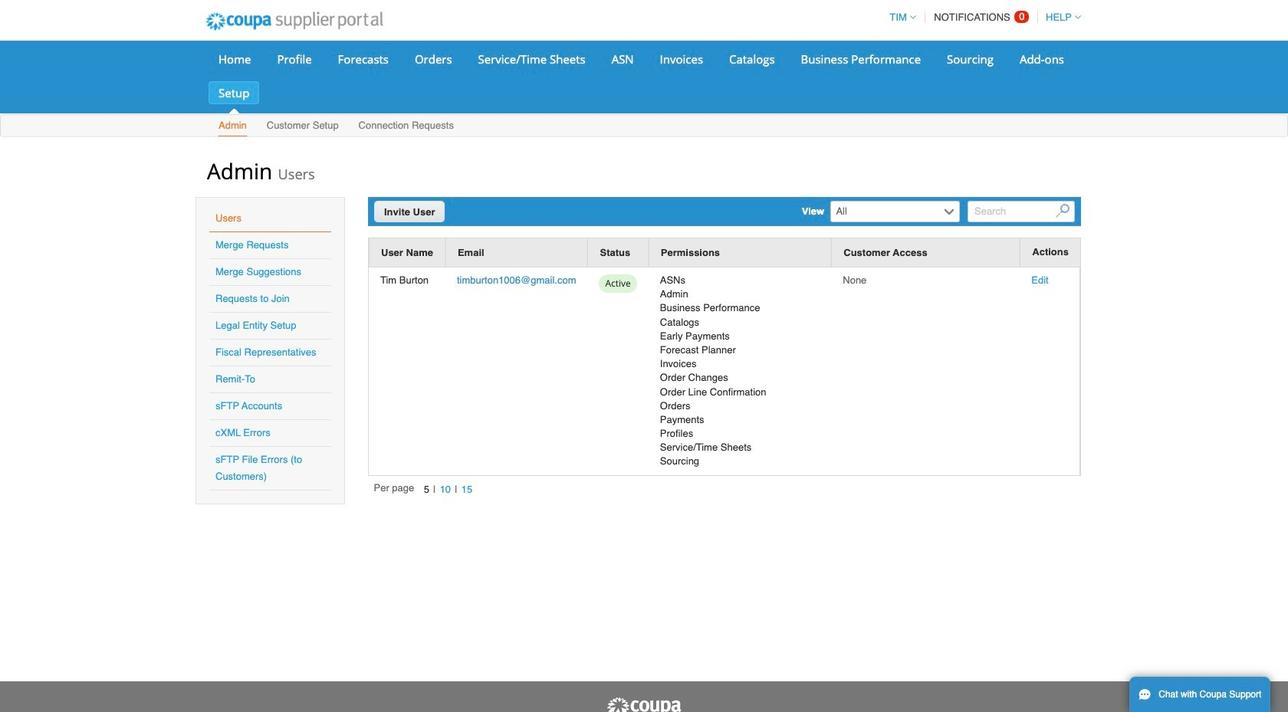Task type: describe. For each thing, give the bounding box(es) containing it.
Search text field
[[968, 201, 1075, 222]]

1 vertical spatial coupa supplier portal image
[[606, 697, 683, 713]]



Task type: locate. For each thing, give the bounding box(es) containing it.
1 horizontal spatial navigation
[[883, 2, 1081, 32]]

navigation
[[883, 2, 1081, 32], [374, 482, 477, 499]]

search image
[[1057, 204, 1070, 218]]

1 vertical spatial navigation
[[374, 482, 477, 499]]

coupa supplier portal image
[[196, 2, 393, 41], [606, 697, 683, 713]]

0 vertical spatial navigation
[[883, 2, 1081, 32]]

0 vertical spatial coupa supplier portal image
[[196, 2, 393, 41]]

0 horizontal spatial coupa supplier portal image
[[196, 2, 393, 41]]

1 horizontal spatial coupa supplier portal image
[[606, 697, 683, 713]]

0 horizontal spatial navigation
[[374, 482, 477, 499]]

None text field
[[832, 202, 941, 222]]



Task type: vqa. For each thing, say whether or not it's contained in the screenshot.
Environmental, Social, Governance & Diversity
no



